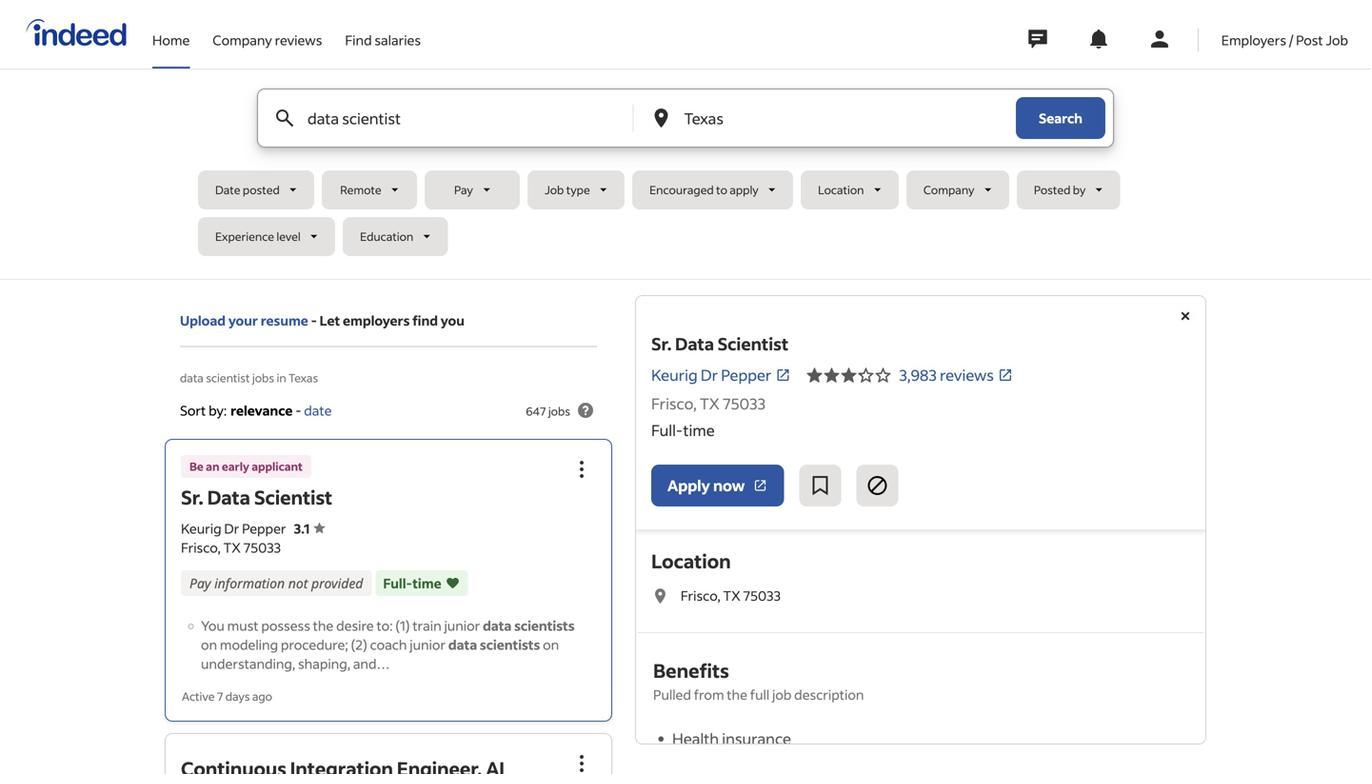 Task type: locate. For each thing, give the bounding box(es) containing it.
scientist up 3.1
[[254, 485, 332, 509]]

3.1 out of five stars rating image
[[294, 520, 325, 537]]

sr. data scientist down be an early applicant
[[181, 485, 332, 509]]

1 vertical spatial scientist
[[254, 485, 332, 509]]

pay down the search: job title, keywords, or company text field
[[454, 182, 473, 197]]

1 horizontal spatial sr.
[[651, 333, 672, 355]]

employers
[[343, 312, 410, 329]]

not
[[288, 574, 308, 592]]

0 vertical spatial full-time
[[651, 420, 715, 440]]

1 vertical spatial data
[[207, 485, 250, 509]]

0 vertical spatial scientists
[[514, 617, 575, 634]]

job right post
[[1326, 31, 1348, 49]]

job actions for continuous integration engineer, ai software solutions is collapsed image
[[570, 752, 593, 774]]

0 horizontal spatial sr.
[[181, 485, 203, 509]]

0 vertical spatial pepper
[[721, 365, 772, 385]]

keurig dr pepper link
[[651, 364, 791, 387]]

1 vertical spatial sr.
[[181, 485, 203, 509]]

- for let
[[311, 312, 317, 329]]

frisco, tx 75033 up information
[[181, 539, 281, 556]]

0 horizontal spatial data
[[180, 370, 204, 385]]

account image
[[1148, 28, 1171, 50]]

close job details image
[[1174, 305, 1197, 328]]

None search field
[[198, 89, 1173, 264]]

0 vertical spatial the
[[313, 617, 334, 634]]

0 vertical spatial reviews
[[275, 31, 322, 49]]

1 vertical spatial tx
[[223, 539, 241, 556]]

3,983
[[899, 365, 937, 385]]

in
[[277, 370, 286, 385]]

2 vertical spatial tx
[[723, 587, 741, 604]]

1 horizontal spatial pay
[[454, 182, 473, 197]]

0 horizontal spatial full-time
[[383, 575, 441, 592]]

1 vertical spatial pepper
[[242, 520, 286, 537]]

-
[[311, 312, 317, 329], [295, 402, 301, 419]]

1 vertical spatial sr. data scientist
[[181, 485, 332, 509]]

2 vertical spatial frisco,
[[681, 587, 721, 604]]

the up 'procedure;'
[[313, 617, 334, 634]]

tx up information
[[223, 539, 241, 556]]

full-
[[651, 420, 683, 440], [383, 575, 413, 592]]

0 horizontal spatial time
[[413, 575, 441, 592]]

ago
[[252, 689, 272, 704]]

0 vertical spatial data
[[180, 370, 204, 385]]

- left date link
[[295, 402, 301, 419]]

0 horizontal spatial data
[[207, 485, 250, 509]]

1 horizontal spatial job
[[1326, 31, 1348, 49]]

coach
[[370, 636, 407, 653]]

75033 for sr. data scientist
[[723, 394, 766, 413]]

data down early
[[207, 485, 250, 509]]

0 vertical spatial frisco,
[[651, 394, 697, 413]]

1 horizontal spatial the
[[727, 686, 748, 703]]

0 vertical spatial frisco, tx 75033
[[651, 394, 766, 413]]

75033 down keurig dr pepper link
[[723, 394, 766, 413]]

frisco, tx 75033 for location
[[681, 587, 781, 604]]

0 vertical spatial tx
[[700, 394, 720, 413]]

75033
[[723, 394, 766, 413], [243, 539, 281, 556], [743, 587, 781, 604]]

pay up you
[[190, 574, 211, 592]]

0 vertical spatial location
[[818, 182, 864, 197]]

full- up (1)
[[383, 575, 413, 592]]

the inside you must possess the desire to: (1) train junior data scientists on modeling procedure; (2) coach junior data scientists
[[313, 617, 334, 634]]

relevance
[[231, 402, 293, 419]]

2 vertical spatial frisco, tx 75033
[[681, 587, 781, 604]]

1 horizontal spatial on
[[543, 636, 559, 653]]

remote
[[340, 182, 382, 197]]

scientist up keurig dr pepper link
[[718, 333, 789, 355]]

1 horizontal spatial sr. data scientist
[[651, 333, 789, 355]]

1 on from the left
[[201, 636, 217, 653]]

shaping,
[[298, 655, 350, 672]]

sr. data scientist
[[651, 333, 789, 355], [181, 485, 332, 509]]

- left let
[[311, 312, 317, 329]]

0 horizontal spatial scientist
[[254, 485, 332, 509]]

full-time up apply
[[651, 420, 715, 440]]

location inside dropdown button
[[818, 182, 864, 197]]

by
[[1073, 182, 1086, 197]]

pay button
[[425, 170, 520, 210]]

0 horizontal spatial -
[[295, 402, 301, 419]]

the
[[313, 617, 334, 634], [727, 686, 748, 703]]

pepper
[[721, 365, 772, 385], [242, 520, 286, 537]]

location down apply
[[651, 549, 731, 573]]

job inside dropdown button
[[545, 182, 564, 197]]

pay
[[454, 182, 473, 197], [190, 574, 211, 592]]

0 vertical spatial scientist
[[718, 333, 789, 355]]

notifications unread count 0 image
[[1087, 28, 1110, 50]]

jobs right 647
[[548, 404, 570, 418]]

data up keurig dr pepper link
[[675, 333, 714, 355]]

modeling
[[220, 636, 278, 653]]

1 vertical spatial dr
[[224, 520, 239, 537]]

data right train
[[483, 617, 512, 634]]

home
[[152, 31, 190, 49]]

on understanding, shaping, and…
[[201, 636, 559, 672]]

company inside popup button
[[924, 182, 975, 197]]

an
[[206, 459, 220, 474]]

frisco, up benefits
[[681, 587, 721, 604]]

0 horizontal spatial reviews
[[275, 31, 322, 49]]

tx down keurig dr pepper link
[[700, 394, 720, 413]]

time left matches your preference icon
[[413, 575, 441, 592]]

find
[[345, 31, 372, 49]]

location down edit location text box
[[818, 182, 864, 197]]

2 horizontal spatial tx
[[723, 587, 741, 604]]

frisco, tx 75033 up benefits
[[681, 587, 781, 604]]

none search field containing search
[[198, 89, 1173, 264]]

your
[[228, 312, 258, 329]]

sr. data scientist up keurig dr pepper link
[[651, 333, 789, 355]]

1 horizontal spatial location
[[818, 182, 864, 197]]

1 horizontal spatial reviews
[[940, 365, 994, 385]]

1 vertical spatial full-time
[[383, 575, 441, 592]]

1 vertical spatial company
[[924, 182, 975, 197]]

75033 up the benefits pulled from the full job description
[[743, 587, 781, 604]]

frisco, for location
[[681, 587, 721, 604]]

search button
[[1016, 97, 1106, 139]]

keurig dr pepper
[[651, 365, 772, 385], [181, 520, 286, 537]]

1 horizontal spatial time
[[683, 420, 715, 440]]

location button
[[801, 170, 899, 210]]

7
[[217, 689, 223, 704]]

time up the apply now
[[683, 420, 715, 440]]

health
[[672, 729, 719, 749]]

full- up apply
[[651, 420, 683, 440]]

pay inside popup button
[[454, 182, 473, 197]]

1 vertical spatial -
[[295, 402, 301, 419]]

0 vertical spatial dr
[[701, 365, 718, 385]]

active
[[182, 689, 215, 704]]

1 vertical spatial reviews
[[940, 365, 994, 385]]

0 horizontal spatial on
[[201, 636, 217, 653]]

junior right train
[[444, 617, 480, 634]]

1 horizontal spatial scientist
[[718, 333, 789, 355]]

1 vertical spatial keurig
[[181, 520, 222, 537]]

junior down train
[[410, 636, 446, 653]]

1 horizontal spatial data
[[675, 333, 714, 355]]

0 vertical spatial keurig dr pepper
[[651, 365, 772, 385]]

0 horizontal spatial jobs
[[252, 370, 274, 385]]

on inside you must possess the desire to: (1) train junior data scientists on modeling procedure; (2) coach junior data scientists
[[201, 636, 217, 653]]

now
[[713, 476, 745, 495]]

1 horizontal spatial -
[[311, 312, 317, 329]]

you
[[441, 312, 465, 329]]

1 vertical spatial 75033
[[243, 539, 281, 556]]

data
[[675, 333, 714, 355], [207, 485, 250, 509]]

2 on from the left
[[543, 636, 559, 653]]

data down matches your preference icon
[[448, 636, 477, 653]]

0 vertical spatial data
[[675, 333, 714, 355]]

1 vertical spatial the
[[727, 686, 748, 703]]

scientist
[[718, 333, 789, 355], [254, 485, 332, 509]]

frisco, tx 75033 for sr. data scientist
[[651, 394, 766, 413]]

job actions for sr. data scientist is collapsed image
[[570, 458, 593, 481]]

75033 up information
[[243, 539, 281, 556]]

search: Job title, keywords, or company text field
[[304, 90, 601, 147]]

pay information not provided
[[190, 574, 363, 592]]

resume
[[261, 312, 308, 329]]

1 horizontal spatial company
[[924, 182, 975, 197]]

be
[[190, 459, 204, 474]]

frisco, down keurig dr pepper link
[[651, 394, 697, 413]]

0 vertical spatial time
[[683, 420, 715, 440]]

1 vertical spatial keurig dr pepper
[[181, 520, 286, 537]]

3.1 out of 5 stars image
[[806, 364, 892, 387]]

1 vertical spatial location
[[651, 549, 731, 573]]

posted
[[243, 182, 280, 197]]

frisco, up information
[[181, 539, 221, 556]]

the for you
[[313, 617, 334, 634]]

2 vertical spatial data
[[448, 636, 477, 653]]

3,983 reviews
[[899, 365, 994, 385]]

job left type
[[545, 182, 564, 197]]

frisco, tx 75033 down keurig dr pepper link
[[651, 394, 766, 413]]

time
[[683, 420, 715, 440], [413, 575, 441, 592]]

1 horizontal spatial pepper
[[721, 365, 772, 385]]

0 horizontal spatial job
[[545, 182, 564, 197]]

benefits pulled from the full job description
[[653, 658, 864, 703]]

employers / post job
[[1222, 31, 1348, 49]]

1 vertical spatial jobs
[[548, 404, 570, 418]]

1 vertical spatial frisco, tx 75033
[[181, 539, 281, 556]]

location
[[818, 182, 864, 197], [651, 549, 731, 573]]

1 vertical spatial time
[[413, 575, 441, 592]]

train
[[413, 617, 442, 634]]

1 horizontal spatial full-
[[651, 420, 683, 440]]

the inside the benefits pulled from the full job description
[[727, 686, 748, 703]]

company for company reviews
[[213, 31, 272, 49]]

you
[[201, 617, 225, 634]]

apply
[[668, 476, 710, 495]]

0 vertical spatial 75033
[[723, 394, 766, 413]]

scientists
[[514, 617, 575, 634], [480, 636, 540, 653]]

tx up benefits
[[723, 587, 741, 604]]

1 horizontal spatial keurig
[[651, 365, 698, 385]]

apply now
[[668, 476, 745, 495]]

to:
[[377, 617, 393, 634]]

sort
[[180, 402, 206, 419]]

jobs
[[252, 370, 274, 385], [548, 404, 570, 418]]

0 vertical spatial -
[[311, 312, 317, 329]]

education button
[[343, 217, 448, 256]]

full-time left matches your preference icon
[[383, 575, 441, 592]]

help icon image
[[574, 399, 597, 422]]

0 vertical spatial keurig
[[651, 365, 698, 385]]

level
[[277, 229, 301, 244]]

sr. up keurig dr pepper link
[[651, 333, 672, 355]]

find salaries link
[[345, 0, 421, 65]]

1 vertical spatial full-
[[383, 575, 413, 592]]

0 horizontal spatial company
[[213, 31, 272, 49]]

jobs left in
[[252, 370, 274, 385]]

procedure;
[[281, 636, 348, 653]]

frisco, tx 75033
[[651, 394, 766, 413], [181, 539, 281, 556], [681, 587, 781, 604]]

reviews right 3,983
[[940, 365, 994, 385]]

0 horizontal spatial the
[[313, 617, 334, 634]]

0 vertical spatial company
[[213, 31, 272, 49]]

(2)
[[351, 636, 367, 653]]

search
[[1039, 110, 1083, 127]]

the left full
[[727, 686, 748, 703]]

1 vertical spatial junior
[[410, 636, 446, 653]]

sr. down 'be'
[[181, 485, 203, 509]]

reviews left find
[[275, 31, 322, 49]]

encouraged to apply button
[[632, 170, 793, 210]]

to
[[716, 182, 727, 197]]

- for date
[[295, 402, 301, 419]]

days
[[225, 689, 250, 704]]

dr
[[701, 365, 718, 385], [224, 520, 239, 537]]

1 horizontal spatial full-time
[[651, 420, 715, 440]]

1 vertical spatial job
[[545, 182, 564, 197]]

/
[[1289, 31, 1294, 49]]

1 vertical spatial pay
[[190, 574, 211, 592]]

1 horizontal spatial tx
[[700, 394, 720, 413]]

tx for location
[[723, 587, 741, 604]]

1 vertical spatial data
[[483, 617, 512, 634]]

scientist
[[206, 370, 250, 385]]

2 vertical spatial 75033
[[743, 587, 781, 604]]

data up 'sort' at the bottom left
[[180, 370, 204, 385]]

benefits
[[653, 658, 729, 683]]



Task type: vqa. For each thing, say whether or not it's contained in the screenshot.
search field containing Search
yes



Task type: describe. For each thing, give the bounding box(es) containing it.
posted by
[[1034, 182, 1086, 197]]

1 horizontal spatial dr
[[701, 365, 718, 385]]

0 horizontal spatial keurig
[[181, 520, 222, 537]]

company button
[[907, 170, 1009, 210]]

0 horizontal spatial keurig dr pepper
[[181, 520, 286, 537]]

home link
[[152, 0, 190, 65]]

(1)
[[395, 617, 410, 634]]

save this job image
[[809, 474, 832, 497]]

employers / post job link
[[1222, 0, 1348, 65]]

employers
[[1222, 31, 1287, 49]]

sort by: relevance - date
[[180, 402, 332, 419]]

pulled
[[653, 686, 691, 703]]

1 horizontal spatial jobs
[[548, 404, 570, 418]]

from
[[694, 686, 724, 703]]

date
[[304, 402, 332, 419]]

remote button
[[322, 170, 417, 210]]

messages unread count 0 image
[[1025, 20, 1050, 58]]

0 vertical spatial full-
[[651, 420, 683, 440]]

upload your resume link
[[180, 310, 308, 330]]

possess
[[261, 617, 310, 634]]

Edit location text field
[[680, 90, 978, 147]]

data scientist jobs in texas
[[180, 370, 318, 385]]

apply
[[730, 182, 759, 197]]

on inside on understanding, shaping, and…
[[543, 636, 559, 653]]

75033 for location
[[743, 587, 781, 604]]

full
[[750, 686, 770, 703]]

3.1
[[294, 520, 310, 537]]

job
[[772, 686, 792, 703]]

upload your resume - let employers find you
[[180, 312, 465, 329]]

date link
[[304, 402, 332, 419]]

experience level
[[215, 229, 301, 244]]

health insurance
[[672, 729, 791, 749]]

insurance
[[722, 729, 791, 749]]

education
[[360, 229, 414, 244]]

you must possess the desire to: (1) train junior data scientists on modeling procedure; (2) coach junior data scientists
[[201, 617, 575, 653]]

encouraged to apply
[[650, 182, 759, 197]]

find
[[412, 312, 438, 329]]

matches your preference image
[[445, 574, 461, 593]]

0 horizontal spatial sr. data scientist
[[181, 485, 332, 509]]

date posted button
[[198, 170, 314, 210]]

date posted
[[215, 182, 280, 197]]

apply now button
[[651, 465, 784, 507]]

job type button
[[528, 170, 625, 210]]

1 horizontal spatial keurig dr pepper
[[651, 365, 772, 385]]

post
[[1296, 31, 1323, 49]]

frisco, for sr. data scientist
[[651, 394, 697, 413]]

company for company
[[924, 182, 975, 197]]

reviews for 3,983 reviews
[[940, 365, 994, 385]]

pay for pay
[[454, 182, 473, 197]]

date
[[215, 182, 240, 197]]

0 vertical spatial job
[[1326, 31, 1348, 49]]

type
[[566, 182, 590, 197]]

1 vertical spatial frisco,
[[181, 539, 221, 556]]

company reviews
[[213, 31, 322, 49]]

description
[[794, 686, 864, 703]]

0 vertical spatial sr.
[[651, 333, 672, 355]]

0 horizontal spatial dr
[[224, 520, 239, 537]]

647
[[526, 404, 546, 418]]

find salaries
[[345, 31, 421, 49]]

understanding,
[[201, 655, 295, 672]]

experience
[[215, 229, 274, 244]]

sr. data scientist button
[[181, 485, 332, 509]]

not interested image
[[866, 474, 889, 497]]

desire
[[336, 617, 374, 634]]

applicant
[[252, 459, 303, 474]]

must
[[227, 617, 259, 634]]

the for benefits
[[727, 686, 748, 703]]

tx for sr. data scientist
[[700, 394, 720, 413]]

0 vertical spatial jobs
[[252, 370, 274, 385]]

2 horizontal spatial data
[[483, 617, 512, 634]]

0 horizontal spatial full-
[[383, 575, 413, 592]]

company reviews link
[[213, 0, 322, 65]]

3,983 reviews link
[[899, 365, 1013, 385]]

be an early applicant
[[190, 459, 303, 474]]

and…
[[353, 655, 390, 672]]

0 vertical spatial sr. data scientist
[[651, 333, 789, 355]]

information
[[214, 574, 285, 592]]

0 vertical spatial junior
[[444, 617, 480, 634]]

encouraged
[[650, 182, 714, 197]]

647 jobs
[[526, 404, 570, 418]]

active 7 days ago
[[182, 689, 272, 704]]

posted
[[1034, 182, 1071, 197]]

early
[[222, 459, 249, 474]]

let
[[320, 312, 340, 329]]

by:
[[209, 402, 227, 419]]

job type
[[545, 182, 590, 197]]

0 horizontal spatial pepper
[[242, 520, 286, 537]]

0 horizontal spatial tx
[[223, 539, 241, 556]]

posted by button
[[1017, 170, 1121, 210]]

1 horizontal spatial data
[[448, 636, 477, 653]]

upload
[[180, 312, 226, 329]]

0 horizontal spatial location
[[651, 549, 731, 573]]

experience level button
[[198, 217, 335, 256]]

pay for pay information not provided
[[190, 574, 211, 592]]

1 vertical spatial scientists
[[480, 636, 540, 653]]

reviews for company reviews
[[275, 31, 322, 49]]



